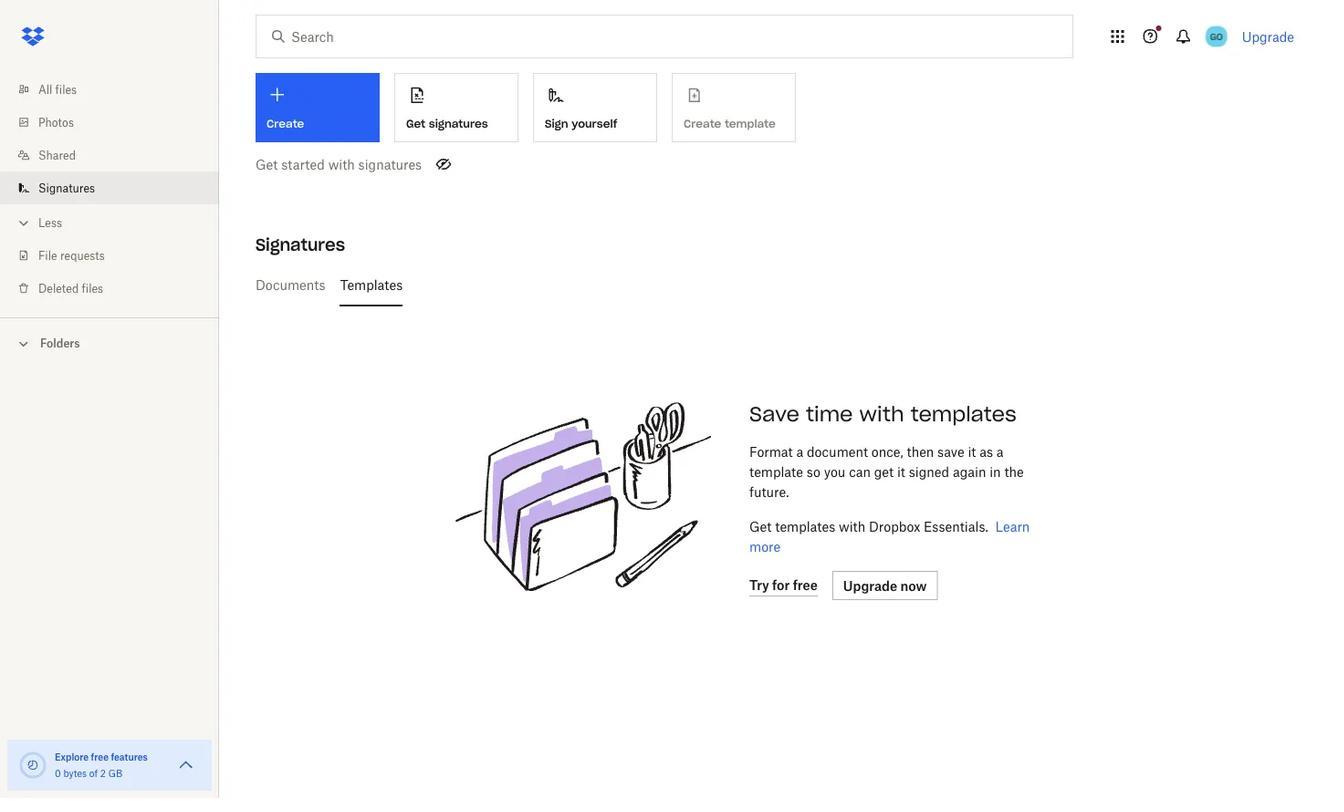 Task type: describe. For each thing, give the bounding box(es) containing it.
files for all files
[[55, 83, 77, 96]]

deleted files
[[38, 282, 103, 295]]

files for deleted files
[[82, 282, 103, 295]]

try for free
[[750, 578, 818, 593]]

sign yourself button
[[533, 73, 657, 142]]

free inside button
[[793, 578, 818, 593]]

save time with templates
[[750, 402, 1017, 427]]

documents tab
[[256, 263, 325, 307]]

format a document once, then save it as a template so you can get it signed again in the future.
[[750, 444, 1024, 500]]

save
[[750, 402, 800, 427]]

1 horizontal spatial signatures
[[256, 234, 345, 255]]

folders button
[[0, 330, 219, 357]]

file requests link
[[15, 239, 219, 272]]

signatures inside list item
[[38, 181, 95, 195]]

signatures list item
[[0, 172, 219, 205]]

photos link
[[15, 106, 219, 139]]

get
[[874, 464, 894, 480]]

yourself
[[572, 117, 618, 131]]

bytes
[[63, 768, 87, 780]]

format
[[750, 444, 793, 460]]

upgrade now button
[[833, 572, 938, 601]]

1 vertical spatial signatures
[[358, 157, 422, 172]]

save
[[938, 444, 965, 460]]

shared link
[[15, 139, 219, 172]]

the
[[1005, 464, 1024, 480]]

get for get signatures
[[406, 117, 426, 131]]

signatures link
[[15, 172, 219, 205]]

requests
[[60, 249, 105, 262]]

free inside explore free features 0 bytes of 2 gb
[[91, 752, 109, 763]]

upgrade link
[[1242, 29, 1295, 44]]

explore free features 0 bytes of 2 gb
[[55, 752, 148, 780]]

create
[[267, 117, 304, 131]]

learn more
[[750, 519, 1030, 555]]

upgrade for upgrade link
[[1242, 29, 1295, 44]]

2
[[100, 768, 106, 780]]

time
[[806, 402, 853, 427]]

0 horizontal spatial templates
[[775, 519, 836, 535]]

1 horizontal spatial it
[[968, 444, 976, 460]]

upgrade now
[[843, 578, 927, 594]]

can
[[849, 464, 871, 480]]

photos
[[38, 115, 74, 129]]

then
[[907, 444, 934, 460]]

as
[[980, 444, 993, 460]]

tab list containing documents
[[256, 263, 1287, 307]]

get signatures
[[406, 117, 488, 131]]

started
[[281, 157, 325, 172]]

try for free button
[[750, 575, 818, 597]]

once,
[[872, 444, 904, 460]]

in
[[990, 464, 1001, 480]]

templates tab
[[340, 263, 403, 307]]

file
[[38, 249, 57, 262]]

sign
[[545, 117, 568, 131]]

dropbox image
[[15, 18, 51, 55]]



Task type: vqa. For each thing, say whether or not it's contained in the screenshot.
1st row from the bottom of the page
no



Task type: locate. For each thing, give the bounding box(es) containing it.
1 horizontal spatial a
[[997, 444, 1004, 460]]

0 vertical spatial signatures
[[429, 117, 488, 131]]

tab list
[[256, 263, 1287, 307]]

create button
[[256, 73, 380, 142]]

free up 2
[[91, 752, 109, 763]]

2 a from the left
[[997, 444, 1004, 460]]

signatures
[[429, 117, 488, 131], [358, 157, 422, 172]]

0 horizontal spatial files
[[55, 83, 77, 96]]

essentials.
[[924, 519, 989, 535]]

1 a from the left
[[797, 444, 804, 460]]

upgrade left now
[[843, 578, 898, 594]]

get
[[406, 117, 426, 131], [256, 157, 278, 172], [750, 519, 772, 535]]

0
[[55, 768, 61, 780]]

1 vertical spatial upgrade
[[843, 578, 898, 594]]

get left the started
[[256, 157, 278, 172]]

0 vertical spatial templates
[[911, 402, 1017, 427]]

0 vertical spatial get
[[406, 117, 426, 131]]

list containing all files
[[0, 62, 219, 318]]

signatures down shared
[[38, 181, 95, 195]]

templates up save
[[911, 402, 1017, 427]]

quota usage element
[[18, 751, 47, 781]]

0 horizontal spatial free
[[91, 752, 109, 763]]

templates up more
[[775, 519, 836, 535]]

again
[[953, 464, 986, 480]]

less
[[38, 216, 62, 230]]

with for started
[[328, 157, 355, 172]]

all
[[38, 83, 52, 96]]

upgrade
[[1242, 29, 1295, 44], [843, 578, 898, 594]]

0 horizontal spatial signatures
[[38, 181, 95, 195]]

files right deleted
[[82, 282, 103, 295]]

get signatures button
[[394, 73, 519, 142]]

0 vertical spatial with
[[328, 157, 355, 172]]

1 vertical spatial it
[[897, 464, 906, 480]]

with
[[328, 157, 355, 172], [860, 402, 905, 427], [839, 519, 866, 535]]

upgrade right the "go" dropdown button
[[1242, 29, 1295, 44]]

with for time
[[860, 402, 905, 427]]

folders
[[40, 337, 80, 351]]

features
[[111, 752, 148, 763]]

1 horizontal spatial templates
[[911, 402, 1017, 427]]

sign yourself
[[545, 117, 618, 131]]

1 horizontal spatial upgrade
[[1242, 29, 1295, 44]]

signatures inside button
[[429, 117, 488, 131]]

signatures
[[38, 181, 95, 195], [256, 234, 345, 255]]

all files link
[[15, 73, 219, 106]]

1 horizontal spatial files
[[82, 282, 103, 295]]

2 vertical spatial with
[[839, 519, 866, 535]]

gb
[[108, 768, 122, 780]]

upgrade for upgrade now
[[843, 578, 898, 594]]

future.
[[750, 484, 789, 500]]

get up more
[[750, 519, 772, 535]]

dropbox
[[869, 519, 921, 535]]

1 vertical spatial files
[[82, 282, 103, 295]]

get inside button
[[406, 117, 426, 131]]

upgrade inside button
[[843, 578, 898, 594]]

go
[[1210, 31, 1223, 42]]

all files
[[38, 83, 77, 96]]

0 horizontal spatial get
[[256, 157, 278, 172]]

get templates with dropbox essentials.
[[750, 519, 989, 535]]

0 vertical spatial free
[[793, 578, 818, 593]]

now
[[901, 578, 927, 594]]

signatures up the documents "tab"
[[256, 234, 345, 255]]

files right all on the left top of the page
[[55, 83, 77, 96]]

get started with signatures
[[256, 157, 422, 172]]

you
[[824, 464, 846, 480]]

template
[[750, 464, 803, 480]]

it right get
[[897, 464, 906, 480]]

2 vertical spatial get
[[750, 519, 772, 535]]

with left the "dropbox"
[[839, 519, 866, 535]]

1 horizontal spatial get
[[406, 117, 426, 131]]

0 vertical spatial upgrade
[[1242, 29, 1295, 44]]

shared
[[38, 148, 76, 162]]

less image
[[15, 214, 33, 232]]

a
[[797, 444, 804, 460], [997, 444, 1004, 460]]

0 horizontal spatial upgrade
[[843, 578, 898, 594]]

0 horizontal spatial signatures
[[358, 157, 422, 172]]

document
[[807, 444, 868, 460]]

templates
[[340, 277, 403, 293]]

for
[[772, 578, 790, 593]]

0 horizontal spatial a
[[797, 444, 804, 460]]

with up once, at the bottom right
[[860, 402, 905, 427]]

1 vertical spatial free
[[91, 752, 109, 763]]

1 horizontal spatial signatures
[[429, 117, 488, 131]]

so
[[807, 464, 821, 480]]

templates
[[911, 402, 1017, 427], [775, 519, 836, 535]]

documents
[[256, 277, 325, 293]]

0 vertical spatial files
[[55, 83, 77, 96]]

1 horizontal spatial free
[[793, 578, 818, 593]]

2 horizontal spatial get
[[750, 519, 772, 535]]

go button
[[1202, 22, 1231, 51]]

1 vertical spatial signatures
[[256, 234, 345, 255]]

explore
[[55, 752, 89, 763]]

list
[[0, 62, 219, 318]]

it left as
[[968, 444, 976, 460]]

try
[[750, 578, 769, 593]]

0 horizontal spatial it
[[897, 464, 906, 480]]

get for get templates with dropbox essentials.
[[750, 519, 772, 535]]

get for get started with signatures
[[256, 157, 278, 172]]

a right format
[[797, 444, 804, 460]]

0 vertical spatial it
[[968, 444, 976, 460]]

1 vertical spatial templates
[[775, 519, 836, 535]]

it
[[968, 444, 976, 460], [897, 464, 906, 480]]

files
[[55, 83, 77, 96], [82, 282, 103, 295]]

learn more link
[[750, 519, 1030, 555]]

signed
[[909, 464, 950, 480]]

1 vertical spatial with
[[860, 402, 905, 427]]

get up get started with signatures
[[406, 117, 426, 131]]

of
[[89, 768, 98, 780]]

free right for
[[793, 578, 818, 593]]

1 vertical spatial get
[[256, 157, 278, 172]]

more
[[750, 539, 781, 555]]

deleted files link
[[15, 272, 219, 305]]

free
[[793, 578, 818, 593], [91, 752, 109, 763]]

0 vertical spatial signatures
[[38, 181, 95, 195]]

with right the started
[[328, 157, 355, 172]]

deleted
[[38, 282, 79, 295]]

Search in folder "Dropbox" text field
[[291, 26, 1035, 47]]

file requests
[[38, 249, 105, 262]]

learn
[[996, 519, 1030, 535]]

with for templates
[[839, 519, 866, 535]]

a right as
[[997, 444, 1004, 460]]



